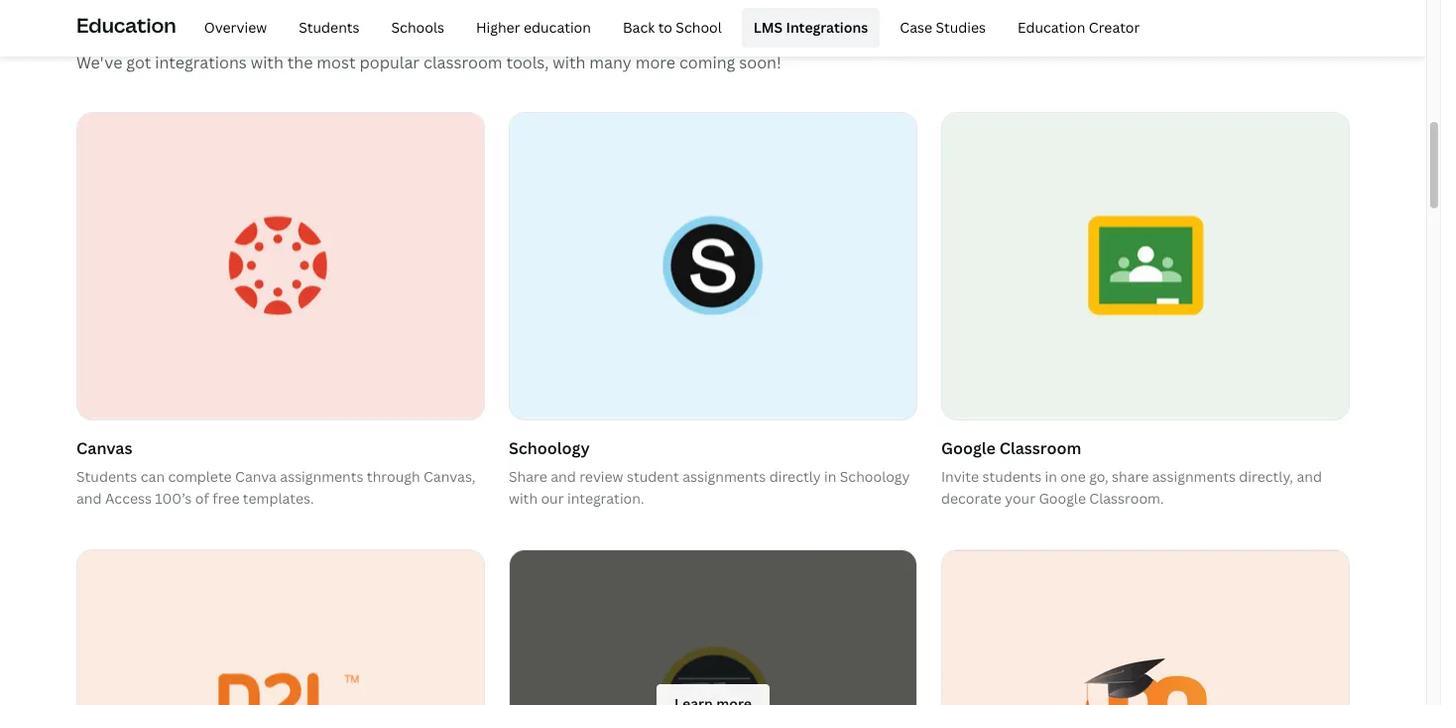 Task type: locate. For each thing, give the bounding box(es) containing it.
student
[[627, 467, 679, 486]]

share
[[509, 467, 547, 486]]

students inside students can complete canva assignments through canvas, and access 100's of free templates.
[[76, 467, 137, 486]]

one
[[1061, 467, 1086, 486]]

higher
[[476, 18, 520, 37]]

schoology
[[509, 438, 590, 459], [840, 467, 910, 486]]

assignments right 'share'
[[1153, 467, 1236, 486]]

education left creator
[[1018, 18, 1086, 37]]

directly
[[770, 467, 821, 486]]

1 assignments from the left
[[280, 467, 364, 486]]

with down share
[[509, 489, 538, 508]]

your
[[1005, 489, 1036, 508]]

invite students in one go, share assignments directly, and decorate your google classroom.
[[941, 467, 1322, 508]]

0 horizontal spatial students
[[76, 467, 137, 486]]

and right directly,
[[1297, 467, 1322, 486]]

2 horizontal spatial and
[[1297, 467, 1322, 486]]

education creator link
[[1006, 8, 1152, 48]]

1 horizontal spatial schoology
[[840, 467, 910, 486]]

moodle image
[[942, 551, 1349, 705]]

and
[[551, 467, 576, 486], [1297, 467, 1322, 486], [76, 489, 102, 508]]

with
[[251, 52, 284, 73], [553, 52, 586, 73], [509, 489, 538, 508]]

0 vertical spatial schoology
[[509, 438, 590, 459]]

in
[[824, 467, 837, 486], [1045, 467, 1058, 486]]

students link
[[287, 8, 372, 48]]

free
[[213, 489, 240, 508]]

assignments inside share and review student assignments directly in schoology with our integration.
[[683, 467, 766, 486]]

schoology up share
[[509, 438, 590, 459]]

many
[[590, 52, 632, 73]]

1 horizontal spatial in
[[1045, 467, 1058, 486]]

0 horizontal spatial and
[[76, 489, 102, 508]]

our
[[541, 489, 564, 508]]

students up most
[[299, 18, 360, 37]]

1 vertical spatial schoology
[[840, 467, 910, 486]]

overview link
[[192, 8, 279, 48]]

soon!
[[739, 52, 782, 73]]

case studies
[[900, 18, 986, 37]]

in inside invite students in one go, share assignments directly, and decorate your google classroom.
[[1045, 467, 1058, 486]]

students for students
[[299, 18, 360, 37]]

assignments inside invite students in one go, share assignments directly, and decorate your google classroom.
[[1153, 467, 1236, 486]]

higher education link
[[464, 8, 603, 48]]

popular
[[76, 1, 201, 44]]

integrations up the the
[[207, 1, 398, 44]]

google classroom
[[941, 438, 1082, 459]]

got
[[126, 52, 151, 73]]

and inside invite students in one go, share assignments directly, and decorate your google classroom.
[[1297, 467, 1322, 486]]

to
[[658, 18, 673, 37]]

students
[[299, 18, 360, 37], [76, 467, 137, 486]]

2 horizontal spatial assignments
[[1153, 467, 1236, 486]]

and left access at the left bottom
[[76, 489, 102, 508]]

in left one at the bottom right
[[1045, 467, 1058, 486]]

students down 'canvas'
[[76, 467, 137, 486]]

0 horizontal spatial assignments
[[280, 467, 364, 486]]

with down education
[[553, 52, 586, 73]]

education
[[76, 12, 176, 38], [1018, 18, 1086, 37]]

menu bar
[[184, 8, 1152, 48]]

assignments
[[280, 467, 364, 486], [683, 467, 766, 486], [1153, 467, 1236, 486]]

0 horizontal spatial in
[[824, 467, 837, 486]]

education up got
[[76, 12, 176, 38]]

back
[[623, 18, 655, 37]]

invite
[[941, 467, 979, 486]]

review
[[580, 467, 624, 486]]

decorate
[[941, 489, 1002, 508]]

1 horizontal spatial assignments
[[683, 467, 766, 486]]

schoology right directly
[[840, 467, 910, 486]]

and up our
[[551, 467, 576, 486]]

integrations
[[207, 1, 398, 44], [155, 52, 247, 73]]

tools,
[[506, 52, 549, 73]]

assignments left directly
[[683, 467, 766, 486]]

assignments inside students can complete canva assignments through canvas, and access 100's of free templates.
[[280, 467, 364, 486]]

with left the the
[[251, 52, 284, 73]]

2 assignments from the left
[[683, 467, 766, 486]]

3 assignments from the left
[[1153, 467, 1236, 486]]

google up invite
[[941, 438, 996, 459]]

0 horizontal spatial with
[[251, 52, 284, 73]]

0 horizontal spatial education
[[76, 12, 176, 38]]

canvas,
[[424, 467, 476, 486]]

1 horizontal spatial education
[[1018, 18, 1086, 37]]

in right directly
[[824, 467, 837, 486]]

integrations down overview link
[[155, 52, 247, 73]]

in inside share and review student assignments directly in schoology with our integration.
[[824, 467, 837, 486]]

schoology image
[[510, 113, 917, 420]]

we've
[[76, 52, 122, 73]]

1 horizontal spatial google
[[1039, 489, 1086, 508]]

1 horizontal spatial and
[[551, 467, 576, 486]]

with inside share and review student assignments directly in schoology with our integration.
[[509, 489, 538, 508]]

1 vertical spatial students
[[76, 467, 137, 486]]

google down one at the bottom right
[[1039, 489, 1086, 508]]

100's
[[155, 489, 192, 508]]

0 horizontal spatial google
[[941, 438, 996, 459]]

assignments for schoology
[[683, 467, 766, 486]]

schoology inside share and review student assignments directly in schoology with our integration.
[[840, 467, 910, 486]]

1 horizontal spatial with
[[509, 489, 538, 508]]

students for students can complete canva assignments through canvas, and access 100's of free templates.
[[76, 467, 137, 486]]

lms
[[754, 18, 783, 37]]

1 horizontal spatial students
[[299, 18, 360, 37]]

google
[[941, 438, 996, 459], [1039, 489, 1086, 508]]

0 vertical spatial google
[[941, 438, 996, 459]]

1 in from the left
[[824, 467, 837, 486]]

0 horizontal spatial schoology
[[509, 438, 590, 459]]

and inside students can complete canva assignments through canvas, and access 100's of free templates.
[[76, 489, 102, 508]]

assignments up templates.
[[280, 467, 364, 486]]

classroom
[[1000, 438, 1082, 459]]

1 vertical spatial google
[[1039, 489, 1086, 508]]

2 in from the left
[[1045, 467, 1058, 486]]

0 vertical spatial students
[[299, 18, 360, 37]]



Task type: vqa. For each thing, say whether or not it's contained in the screenshot.
topmost Google
yes



Task type: describe. For each thing, give the bounding box(es) containing it.
of
[[195, 489, 209, 508]]

lms integrations
[[754, 18, 868, 37]]

2 horizontal spatial with
[[553, 52, 586, 73]]

complete
[[168, 467, 232, 486]]

directly,
[[1239, 467, 1294, 486]]

case
[[900, 18, 933, 37]]

0 vertical spatial integrations
[[207, 1, 398, 44]]

the
[[287, 52, 313, 73]]

schools
[[391, 18, 444, 37]]

lms integrations link
[[742, 8, 880, 48]]

students can complete canva assignments through canvas, and access 100's of free templates.
[[76, 467, 476, 508]]

access
[[105, 489, 152, 508]]

creator
[[1089, 18, 1140, 37]]

school
[[676, 18, 722, 37]]

higher education
[[476, 18, 591, 37]]

back to school link
[[611, 8, 734, 48]]

google classroom image
[[942, 113, 1349, 420]]

canvas
[[76, 438, 132, 459]]

coming
[[680, 52, 736, 73]]

integration.
[[567, 489, 644, 508]]

share
[[1112, 467, 1149, 486]]

popular integrations we've got integrations with the most popular classroom tools, with many more coming soon!
[[76, 1, 782, 73]]

most
[[317, 52, 356, 73]]

classroom
[[424, 52, 503, 73]]

templates.
[[243, 489, 314, 508]]

integrations
[[786, 18, 868, 37]]

classroom.
[[1090, 489, 1164, 508]]

more
[[636, 52, 676, 73]]

c2l image
[[77, 551, 484, 705]]

blackboard image
[[490, 536, 937, 705]]

case studies link
[[888, 8, 998, 48]]

schools link
[[380, 8, 456, 48]]

students
[[983, 467, 1042, 486]]

go,
[[1089, 467, 1109, 486]]

canvas image
[[77, 113, 484, 420]]

and inside share and review student assignments directly in schoology with our integration.
[[551, 467, 576, 486]]

overview
[[204, 18, 267, 37]]

education for education creator
[[1018, 18, 1086, 37]]

back to school
[[623, 18, 722, 37]]

education for education
[[76, 12, 176, 38]]

assignments for canvas
[[280, 467, 364, 486]]

menu bar containing overview
[[184, 8, 1152, 48]]

canva
[[235, 467, 277, 486]]

1 vertical spatial integrations
[[155, 52, 247, 73]]

education creator
[[1018, 18, 1140, 37]]

can
[[141, 467, 165, 486]]

studies
[[936, 18, 986, 37]]

share and review student assignments directly in schoology with our integration.
[[509, 467, 910, 508]]

through
[[367, 467, 420, 486]]

education
[[524, 18, 591, 37]]

google inside invite students in one go, share assignments directly, and decorate your google classroom.
[[1039, 489, 1086, 508]]

popular
[[360, 52, 420, 73]]



